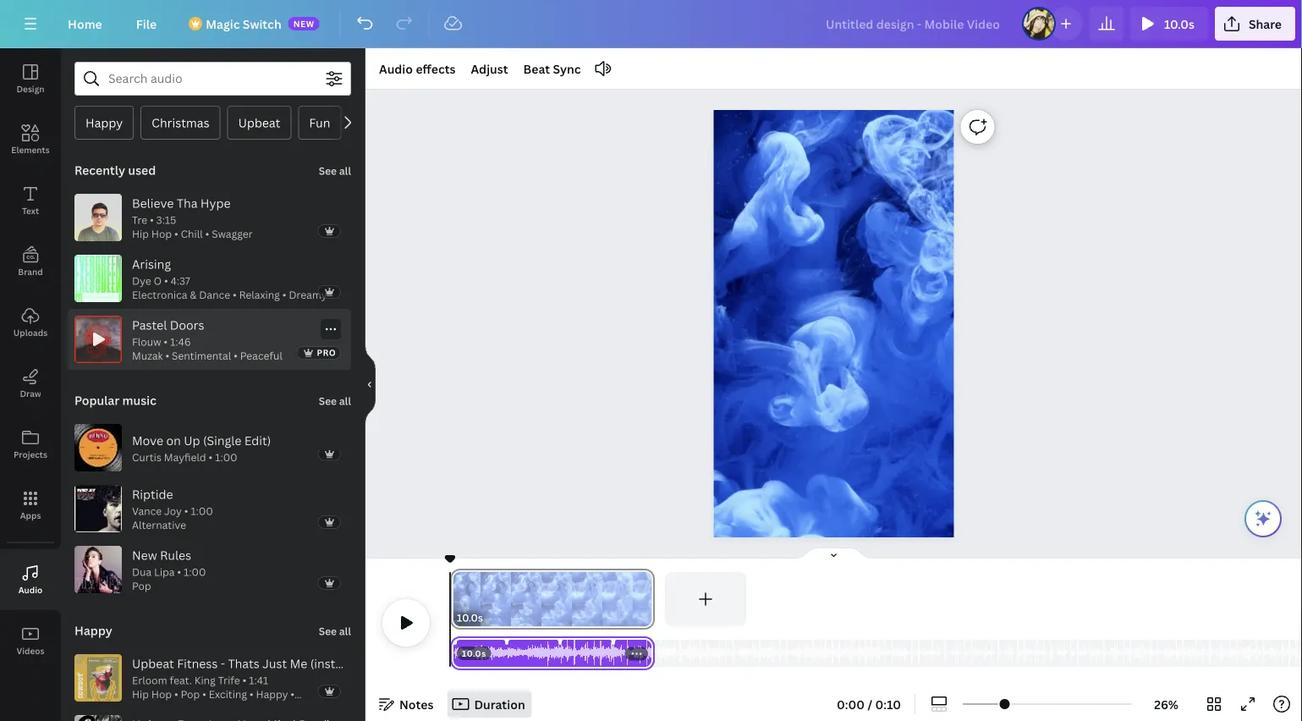 Task type: vqa. For each thing, say whether or not it's contained in the screenshot.
(INSTRUMENTAL)
yes



Task type: describe. For each thing, give the bounding box(es) containing it.
mayfield
[[164, 450, 206, 464]]

see all button for move on up (single edit)
[[317, 383, 353, 417]]

lipa
[[154, 565, 175, 579]]

relaxing
[[239, 288, 280, 302]]

happy inside erloom feat. king trife • 1:41 hip hop • pop • exciting • happy • inspiring
[[256, 687, 288, 701]]

just
[[263, 656, 287, 672]]

(single
[[203, 432, 242, 449]]

• left 1:46 on the left top
[[164, 335, 168, 349]]

0:00 / 0:10
[[837, 696, 901, 712]]

draw
[[20, 388, 41, 399]]

4:37
[[171, 274, 190, 288]]

beat
[[524, 61, 550, 77]]

on
[[166, 432, 181, 449]]

2 trimming, end edge slider from the top
[[640, 640, 655, 667]]

new rules
[[132, 547, 191, 563]]

hip inside erloom feat. king trife • 1:41 hip hop • pop • exciting • happy • inspiring
[[132, 687, 149, 701]]

rules
[[160, 547, 191, 563]]

alternative
[[132, 518, 186, 532]]

alternative, 60 seconds element
[[132, 504, 213, 532]]

share button
[[1215, 7, 1296, 41]]

projects
[[14, 449, 47, 460]]

audio for audio
[[18, 584, 43, 595]]

10.0s inside main menu bar
[[1165, 16, 1195, 32]]

1 vertical spatial 10.0s
[[457, 611, 483, 625]]

share
[[1249, 16, 1282, 32]]

file button
[[123, 7, 170, 41]]

duration button
[[447, 691, 532, 718]]

beat sync
[[524, 61, 581, 77]]

0:00
[[837, 696, 865, 712]]

apps
[[20, 510, 41, 521]]

1 trimming, start edge slider from the top
[[450, 572, 466, 626]]

doors
[[170, 317, 204, 333]]

• left peaceful
[[234, 349, 238, 363]]

dye
[[132, 274, 151, 288]]

0:10
[[876, 696, 901, 712]]

dance
[[199, 288, 230, 302]]

popular music
[[74, 392, 157, 408]]

main menu bar
[[0, 0, 1303, 48]]

1:00 for riptide
[[191, 504, 213, 518]]

pastel
[[132, 317, 167, 333]]

hide image
[[365, 344, 376, 425]]

home link
[[54, 7, 116, 41]]

see for move on up (single edit)
[[319, 394, 337, 408]]

brand button
[[0, 231, 61, 292]]

switch
[[243, 16, 282, 32]]

audio effects button
[[372, 55, 463, 82]]

upbeat fitness - thats just me (instrumental)
[[132, 656, 391, 672]]

hip hop, pop, exciting, happy, inspiring, 101 seconds element
[[132, 673, 338, 716]]

magic switch
[[206, 16, 282, 32]]

3 see all from the top
[[319, 624, 351, 638]]

10.0s button inside main menu bar
[[1131, 7, 1209, 41]]

tha
[[177, 195, 198, 211]]

pop inside dua lipa • 1:00 pop
[[132, 579, 151, 593]]

hide pages image
[[794, 547, 875, 560]]

o
[[154, 274, 162, 288]]

pop, 60 seconds element
[[132, 565, 206, 593]]

recently
[[74, 162, 125, 178]]

curtis
[[132, 450, 162, 464]]

toggle play audio track preview image
[[74, 715, 122, 721]]

file
[[136, 16, 157, 32]]

&
[[190, 288, 197, 302]]

• right dance
[[233, 288, 237, 302]]

joy
[[164, 504, 182, 518]]

• down feat.
[[174, 687, 178, 701]]

arising
[[132, 256, 171, 272]]

peaceful
[[240, 349, 283, 363]]

vance joy • 1:00 alternative
[[132, 504, 213, 532]]

trimming position slider
[[450, 640, 655, 667]]

• right muzak
[[165, 349, 169, 363]]

• down me
[[291, 687, 295, 701]]

sync
[[553, 61, 581, 77]]

sentimental
[[172, 349, 231, 363]]

swagger
[[212, 227, 253, 241]]

electronica
[[132, 288, 187, 302]]

1 trimming, end edge slider from the top
[[640, 572, 655, 626]]

• down 1:41
[[250, 687, 254, 701]]

used
[[128, 162, 156, 178]]

trife
[[218, 673, 240, 687]]

music
[[122, 392, 157, 408]]

all for believe tha hype
[[339, 164, 351, 178]]

flouw • 1:46 muzak • sentimental • peaceful
[[132, 335, 283, 363]]

• inside dua lipa • 1:00 pop
[[177, 565, 181, 579]]

1 vertical spatial happy
[[74, 623, 112, 639]]

videos
[[17, 645, 44, 656]]

me
[[290, 656, 308, 672]]

dua lipa • 1:00 pop
[[132, 565, 206, 593]]

beat sync button
[[517, 55, 588, 82]]

1:41
[[249, 673, 269, 687]]

fun
[[309, 115, 330, 131]]

christmas button
[[141, 106, 221, 140]]

elements button
[[0, 109, 61, 170]]

curtis mayfield • 1:00
[[132, 450, 237, 464]]

dua
[[132, 565, 152, 579]]

fitness
[[177, 656, 218, 672]]

recently used
[[74, 162, 156, 178]]

• right o
[[164, 274, 168, 288]]

• inside vance joy • 1:00 alternative
[[184, 504, 188, 518]]

all for move on up (single edit)
[[339, 394, 351, 408]]

notes
[[400, 696, 434, 712]]

(instrumental)
[[310, 656, 391, 672]]

1:46
[[170, 335, 191, 349]]



Task type: locate. For each thing, give the bounding box(es) containing it.
see left hide image
[[319, 394, 337, 408]]

1 horizontal spatial audio
[[379, 61, 413, 77]]

1 vertical spatial hip
[[132, 687, 149, 701]]

apps button
[[0, 475, 61, 536]]

0 horizontal spatial pop
[[132, 579, 151, 593]]

edit)
[[244, 432, 271, 449]]

trimming, start edge slider left 'page title' text box
[[450, 572, 466, 626]]

• left dreamy
[[282, 288, 286, 302]]

duration
[[474, 696, 525, 712]]

audio inside popup button
[[379, 61, 413, 77]]

Design title text field
[[813, 7, 1016, 41]]

1:00
[[215, 450, 237, 464], [191, 504, 213, 518], [184, 565, 206, 579]]

projects button
[[0, 414, 61, 475]]

all down fun button
[[339, 164, 351, 178]]

see for believe tha hype
[[319, 164, 337, 178]]

hop inside tre • 3:15 hip hop • chill • swagger
[[151, 227, 172, 241]]

1 vertical spatial pop
[[181, 687, 200, 701]]

erloom
[[132, 673, 167, 687]]

-
[[221, 656, 225, 672]]

upbeat button
[[227, 106, 291, 140]]

new
[[293, 18, 315, 29]]

1 vertical spatial see all
[[319, 394, 351, 408]]

• left chill
[[174, 227, 178, 241]]

pro
[[317, 347, 336, 358]]

audio inside button
[[18, 584, 43, 595]]

audio for audio effects
[[379, 61, 413, 77]]

Page title text field
[[490, 609, 497, 626]]

hip down tre
[[132, 227, 149, 241]]

• right tre
[[150, 213, 154, 227]]

see all button up (instrumental)
[[317, 614, 353, 648]]

see all for move on up (single edit)
[[319, 394, 351, 408]]

all up (instrumental)
[[339, 624, 351, 638]]

erloom feat. king trife • 1:41 hip hop • pop • exciting • happy • inspiring
[[132, 673, 295, 716]]

1 hip from the top
[[132, 227, 149, 241]]

king
[[195, 673, 216, 687]]

trimming, start edge slider up duration button
[[450, 640, 466, 667]]

/
[[868, 696, 873, 712]]

audio up videos button
[[18, 584, 43, 595]]

1:00 down rules
[[184, 565, 206, 579]]

up
[[184, 432, 200, 449]]

thats
[[228, 656, 260, 672]]

uploads button
[[0, 292, 61, 353]]

1:00 inside dua lipa • 1:00 pop
[[184, 565, 206, 579]]

hip down erloom
[[132, 687, 149, 701]]

pop down dua
[[132, 579, 151, 593]]

see all button down fun button
[[317, 153, 353, 187]]

• right joy
[[184, 504, 188, 518]]

0 vertical spatial hop
[[151, 227, 172, 241]]

0 vertical spatial see
[[319, 164, 337, 178]]

2 all from the top
[[339, 394, 351, 408]]

10.0s
[[1165, 16, 1195, 32], [457, 611, 483, 625]]

10.0s left 'page title' text box
[[457, 611, 483, 625]]

0 vertical spatial pop
[[132, 579, 151, 593]]

0 vertical spatial hip
[[132, 227, 149, 241]]

pop
[[132, 579, 151, 593], [181, 687, 200, 701]]

1 horizontal spatial 10.0s
[[1165, 16, 1195, 32]]

.
[[736, 153, 738, 161]]

upbeat inside button
[[238, 115, 280, 131]]

• left 1:41
[[243, 673, 247, 687]]

see all button for believe tha hype
[[317, 153, 353, 187]]

trimming, end edge slider
[[640, 572, 655, 626], [640, 640, 655, 667]]

1 vertical spatial audio
[[18, 584, 43, 595]]

flouw
[[132, 335, 161, 349]]

hip hop, chill, swagger, 195 seconds element
[[132, 213, 253, 241]]

audio effects
[[379, 61, 456, 77]]

home
[[68, 16, 102, 32]]

3 see from the top
[[319, 624, 337, 638]]

upbeat for upbeat
[[238, 115, 280, 131]]

1:00 down (single
[[215, 450, 237, 464]]

hop
[[151, 227, 172, 241], [151, 687, 172, 701]]

2 hip from the top
[[132, 687, 149, 701]]

see all left hide image
[[319, 394, 351, 408]]

10.0s left share dropdown button
[[1165, 16, 1195, 32]]

2 trimming, start edge slider from the top
[[450, 640, 466, 667]]

audio button
[[0, 549, 61, 610]]

dye o • 4:37 electronica & dance • relaxing • dreamy
[[132, 274, 327, 302]]

0 vertical spatial trimming, start edge slider
[[450, 572, 466, 626]]

2 see all from the top
[[319, 394, 351, 408]]

fun button
[[298, 106, 341, 140]]

happy down 1:41
[[256, 687, 288, 701]]

1 vertical spatial hop
[[151, 687, 172, 701]]

1:00 right joy
[[191, 504, 213, 518]]

2 hop from the top
[[151, 687, 172, 701]]

1 see from the top
[[319, 164, 337, 178]]

hop inside erloom feat. king trife • 1:41 hip hop • pop • exciting • happy • inspiring
[[151, 687, 172, 701]]

muzak, sentimental, peaceful, 106 seconds element
[[132, 335, 283, 363]]

see all up (instrumental)
[[319, 624, 351, 638]]

move
[[132, 432, 163, 449]]

move on up (single edit)
[[132, 432, 271, 449]]

1 vertical spatial 10.0s button
[[457, 609, 483, 626]]

see down fun
[[319, 164, 337, 178]]

• down move on up (single edit)
[[209, 450, 213, 464]]

canva assistant image
[[1254, 509, 1274, 529]]

electronica & dance, relaxing, dreamy, 277 seconds element
[[132, 274, 327, 302]]

1:00 inside vance joy • 1:00 alternative
[[191, 504, 213, 518]]

happy up recently
[[85, 115, 123, 131]]

0 vertical spatial 10.0s
[[1165, 16, 1195, 32]]

hop up inspiring
[[151, 687, 172, 701]]

text
[[22, 205, 39, 216]]

trimming, start edge slider
[[450, 572, 466, 626], [450, 640, 466, 667]]

hop down 3:15
[[151, 227, 172, 241]]

see all button left hide image
[[317, 383, 353, 417]]

2 see all button from the top
[[317, 383, 353, 417]]

upbeat left fun
[[238, 115, 280, 131]]

2 see from the top
[[319, 394, 337, 408]]

1 vertical spatial upbeat
[[132, 656, 174, 672]]

• right chill
[[205, 227, 209, 241]]

1 all from the top
[[339, 164, 351, 178]]

believe
[[132, 195, 174, 211]]

tre • 3:15 hip hop • chill • swagger
[[132, 213, 253, 241]]

design
[[16, 83, 44, 94]]

happy right videos button
[[74, 623, 112, 639]]

2 vertical spatial see all
[[319, 624, 351, 638]]

0 vertical spatial see all
[[319, 164, 351, 178]]

happy
[[85, 115, 123, 131], [74, 623, 112, 639], [256, 687, 288, 701]]

videos button
[[0, 610, 61, 671]]

dreamy
[[289, 288, 327, 302]]

• right lipa
[[177, 565, 181, 579]]

0 vertical spatial upbeat
[[238, 115, 280, 131]]

design button
[[0, 48, 61, 109]]

Search audio search field
[[108, 63, 317, 95]]

adjust
[[471, 61, 508, 77]]

1 see all from the top
[[319, 164, 351, 178]]

1 horizontal spatial upbeat
[[238, 115, 280, 131]]

2 vertical spatial see all button
[[317, 614, 353, 648]]

2 vertical spatial 1:00
[[184, 565, 206, 579]]

1:00 for new rules
[[184, 565, 206, 579]]

hype
[[201, 195, 231, 211]]

0 vertical spatial 10.0s button
[[1131, 7, 1209, 41]]

0 vertical spatial happy
[[85, 115, 123, 131]]

audio left "effects"
[[379, 61, 413, 77]]

audio
[[379, 61, 413, 77], [18, 584, 43, 595]]

2 vertical spatial see
[[319, 624, 337, 638]]

effects
[[416, 61, 456, 77]]

3:15
[[156, 213, 176, 227]]

1 horizontal spatial 10.0s button
[[1131, 7, 1209, 41]]

all
[[339, 164, 351, 178], [339, 394, 351, 408], [339, 624, 351, 638]]

see all for believe tha hype
[[319, 164, 351, 178]]

2 vertical spatial happy
[[256, 687, 288, 701]]

riptide
[[132, 486, 173, 502]]

0 horizontal spatial 10.0s
[[457, 611, 483, 625]]

1 vertical spatial trimming, start edge slider
[[450, 640, 466, 667]]

muzak
[[132, 349, 163, 363]]

happy button
[[74, 106, 134, 140]]

happy inside button
[[85, 115, 123, 131]]

3 see all button from the top
[[317, 614, 353, 648]]

1 horizontal spatial pop
[[181, 687, 200, 701]]

brand
[[18, 266, 43, 277]]

new
[[132, 547, 157, 563]]

0 horizontal spatial 10.0s button
[[457, 609, 483, 626]]

elements
[[11, 144, 50, 155]]

uploads
[[13, 327, 48, 338]]

0 vertical spatial see all button
[[317, 153, 353, 187]]

upbeat
[[238, 115, 280, 131], [132, 656, 174, 672]]

•
[[150, 213, 154, 227], [174, 227, 178, 241], [205, 227, 209, 241], [164, 274, 168, 288], [233, 288, 237, 302], [282, 288, 286, 302], [164, 335, 168, 349], [165, 349, 169, 363], [234, 349, 238, 363], [209, 450, 213, 464], [184, 504, 188, 518], [177, 565, 181, 579], [243, 673, 247, 687], [174, 687, 178, 701], [202, 687, 206, 701], [250, 687, 254, 701], [291, 687, 295, 701]]

1 vertical spatial trimming, end edge slider
[[640, 640, 655, 667]]

0 vertical spatial trimming, end edge slider
[[640, 572, 655, 626]]

chill
[[181, 227, 203, 241]]

0 horizontal spatial audio
[[18, 584, 43, 595]]

0 vertical spatial audio
[[379, 61, 413, 77]]

1 vertical spatial see
[[319, 394, 337, 408]]

pop inside erloom feat. king trife • 1:41 hip hop • pop • exciting • happy • inspiring
[[181, 687, 200, 701]]

2 vertical spatial all
[[339, 624, 351, 638]]

pop down feat.
[[181, 687, 200, 701]]

feat.
[[170, 673, 192, 687]]

1 vertical spatial all
[[339, 394, 351, 408]]

1 see all button from the top
[[317, 153, 353, 187]]

notes button
[[372, 691, 441, 718]]

upbeat for upbeat fitness - thats just me (instrumental)
[[132, 656, 174, 672]]

1 vertical spatial 1:00
[[191, 504, 213, 518]]

tre
[[132, 213, 147, 227]]

vance
[[132, 504, 162, 518]]

see all button
[[317, 153, 353, 187], [317, 383, 353, 417], [317, 614, 353, 648]]

upbeat up erloom
[[132, 656, 174, 672]]

3 all from the top
[[339, 624, 351, 638]]

0 horizontal spatial upbeat
[[132, 656, 174, 672]]

side panel tab list
[[0, 48, 61, 671]]

see up (instrumental)
[[319, 624, 337, 638]]

draw button
[[0, 353, 61, 414]]

see all down fun button
[[319, 164, 351, 178]]

believe tha hype
[[132, 195, 231, 211]]

magic
[[206, 16, 240, 32]]

hip inside tre • 3:15 hip hop • chill • swagger
[[132, 227, 149, 241]]

1 hop from the top
[[151, 227, 172, 241]]

1 vertical spatial see all button
[[317, 383, 353, 417]]

0 vertical spatial 1:00
[[215, 450, 237, 464]]

all left hide image
[[339, 394, 351, 408]]

0 vertical spatial all
[[339, 164, 351, 178]]

popular
[[74, 392, 120, 408]]

• down king
[[202, 687, 206, 701]]



